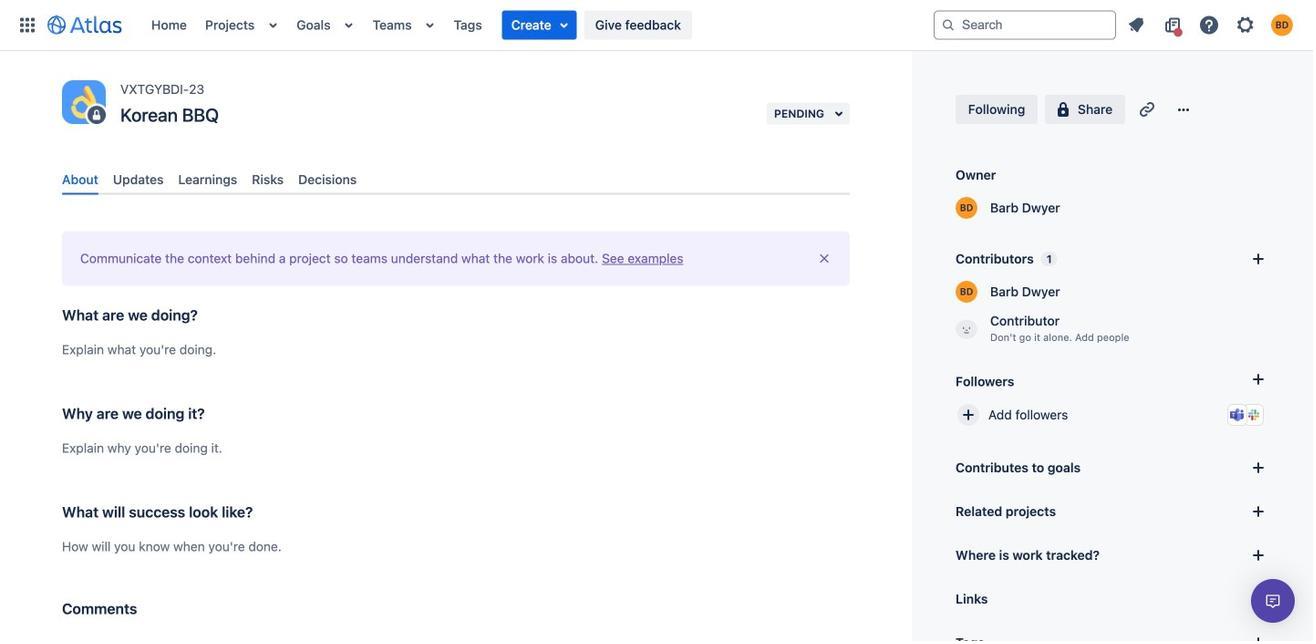 Task type: locate. For each thing, give the bounding box(es) containing it.
list
[[142, 0, 934, 51], [1120, 10, 1303, 40]]

search image
[[942, 18, 956, 32]]

Search field
[[934, 10, 1117, 40]]

add tag image
[[1248, 632, 1270, 641]]

banner
[[0, 0, 1314, 51]]

list item inside top 'element'
[[502, 10, 577, 40]]

msteams logo showing  channels are connected to this project image
[[1231, 408, 1245, 422]]

tab list
[[55, 165, 858, 195]]

add follower image
[[958, 404, 980, 426]]

help image
[[1199, 14, 1221, 36]]

top element
[[11, 0, 934, 51]]

switch to... image
[[16, 14, 38, 36]]

add a follower image
[[1248, 369, 1270, 390]]

settings image
[[1235, 14, 1257, 36]]

None search field
[[934, 10, 1117, 40]]

list item
[[502, 10, 577, 40]]

account image
[[1272, 14, 1294, 36]]



Task type: describe. For each thing, give the bounding box(es) containing it.
close banner image
[[817, 252, 832, 266]]

0 horizontal spatial list
[[142, 0, 934, 51]]

slack logo showing nan channels are connected to this project image
[[1247, 408, 1262, 422]]

1 horizontal spatial list
[[1120, 10, 1303, 40]]

notifications image
[[1126, 14, 1148, 36]]



Task type: vqa. For each thing, say whether or not it's contained in the screenshot.
:dart: icon
no



